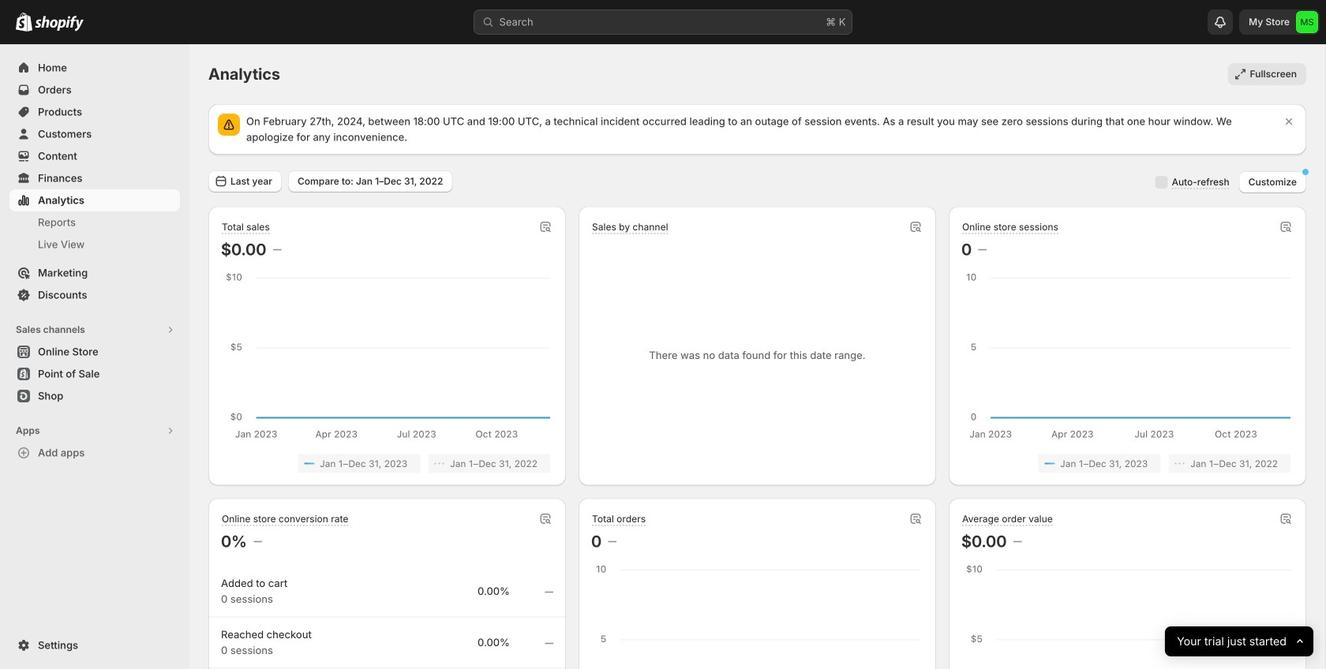 Task type: locate. For each thing, give the bounding box(es) containing it.
1 horizontal spatial shopify image
[[35, 16, 84, 31]]

0 horizontal spatial list
[[224, 454, 550, 473]]

list
[[224, 454, 550, 473], [965, 454, 1291, 473]]

1 horizontal spatial list
[[965, 454, 1291, 473]]

shopify image
[[16, 12, 32, 31], [35, 16, 84, 31]]

0 horizontal spatial shopify image
[[16, 12, 32, 31]]



Task type: vqa. For each thing, say whether or not it's contained in the screenshot.
1st "list" from the left
yes



Task type: describe. For each thing, give the bounding box(es) containing it.
2 list from the left
[[965, 454, 1291, 473]]

my store image
[[1296, 11, 1318, 33]]

1 list from the left
[[224, 454, 550, 473]]



